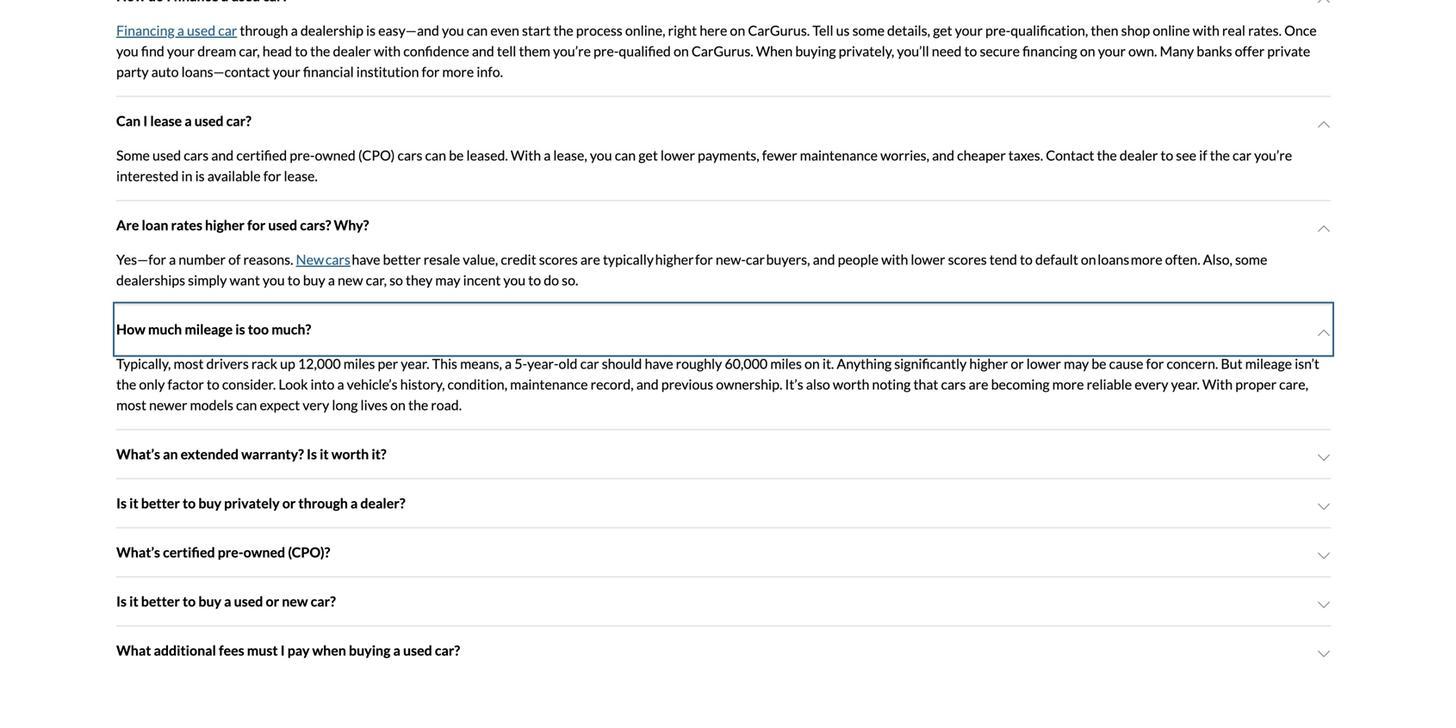 Task type: describe. For each thing, give the bounding box(es) containing it.
chevron down image for privately
[[1318, 500, 1331, 514]]

get inside some used cars and certified pre-owned (cpo) cars can be leased. with a lease, you can get lower payments, fewer maintenance worries, and cheaper taxes. contact the dealer to see if the car you're interested in is available for lease.
[[639, 147, 658, 164]]

and left cheaper
[[933, 147, 955, 164]]

financial
[[303, 63, 354, 80]]

maintenance inside typically, most drivers rack up 12,000 miles per year. this means, a 5-year-old car should have roughly 60,000 miles on it. anything significantly higher or lower may be cause for concern. but mileage isn't the only factor to consider. look into a vehicle's history, condition, maintenance record, and previous ownership. it's also worth noting that cars are becoming more reliable every year. with proper care, most newer models can expect very long lives on the road.
[[510, 376, 588, 393]]

can right lease,
[[615, 147, 636, 164]]

have inside the 'have better resale value, credit scores are typically higher for new-car buyers, and people with lower scores tend to default on loans more often. also, some dealerships simply want you to buy a new car, so they may incent you to do so.'
[[352, 251, 380, 268]]

anything
[[837, 355, 892, 372]]

have better resale value, credit scores are typically higher for new-car buyers, and people with lower scores tend to default on loans more often. also, some dealerships simply want you to buy a new car, so they may incent you to do so.
[[116, 251, 1268, 289]]

private
[[1268, 43, 1311, 59]]

0 vertical spatial it
[[320, 446, 329, 463]]

lease.
[[284, 168, 318, 184]]

for inside typically, most drivers rack up 12,000 miles per year. this means, a 5-year-old car should have roughly 60,000 miles on it. anything significantly higher or lower may be cause for concern. but mileage isn't the only factor to consider. look into a vehicle's history, condition, maintenance record, and previous ownership. it's also worth noting that cars are becoming more reliable every year. with proper care, most newer models can expect very long lives on the road.
[[1147, 355, 1165, 372]]

cars inside typically, most drivers rack up 12,000 miles per year. this means, a 5-year-old car should have roughly 60,000 miles on it. anything significantly higher or lower may be cause for concern. but mileage isn't the only factor to consider. look into a vehicle's history, condition, maintenance record, and previous ownership. it's also worth noting that cars are becoming more reliable every year. with proper care, most newer models can expect very long lives on the road.
[[941, 376, 966, 393]]

lease,
[[554, 147, 588, 164]]

you up confidence at the left
[[442, 22, 464, 39]]

chevron down image for much?
[[1318, 326, 1331, 340]]

your down financing a used car link
[[167, 43, 195, 59]]

history,
[[400, 376, 445, 393]]

so
[[390, 272, 403, 289]]

on down then
[[1081, 43, 1096, 59]]

concern.
[[1167, 355, 1219, 372]]

significantly
[[895, 355, 967, 372]]

in
[[181, 168, 193, 184]]

how
[[116, 321, 146, 338]]

value,
[[463, 251, 498, 268]]

a up "fees"
[[224, 593, 231, 610]]

is it better to buy a used or new car?
[[116, 593, 336, 610]]

chevron down image inside the what's certified pre-owned (cpo)? dropdown button
[[1318, 549, 1331, 563]]

to down reasons.
[[288, 272, 300, 289]]

buy for or
[[198, 495, 222, 512]]

it.
[[823, 355, 834, 372]]

yes—for a number of reasons. new cars
[[116, 251, 351, 268]]

on left it.
[[805, 355, 820, 372]]

info.
[[477, 63, 503, 80]]

expect
[[260, 397, 300, 414]]

you up party
[[116, 43, 139, 59]]

financing a used car
[[116, 22, 237, 39]]

number
[[179, 251, 226, 268]]

tend
[[990, 251, 1018, 268]]

tell
[[497, 43, 517, 59]]

may inside typically, most drivers rack up 12,000 miles per year. this means, a 5-year-old car should have roughly 60,000 miles on it. anything significantly higher or lower may be cause for concern. but mileage isn't the only factor to consider. look into a vehicle's history, condition, maintenance record, and previous ownership. it's also worth noting that cars are becoming more reliable every year. with proper care, most newer models can expect very long lives on the road.
[[1064, 355, 1089, 372]]

with inside typically, most drivers rack up 12,000 miles per year. this means, a 5-year-old car should have roughly 60,000 miles on it. anything significantly higher or lower may be cause for concern. but mileage isn't the only factor to consider. look into a vehicle's history, condition, maintenance record, and previous ownership. it's also worth noting that cars are becoming more reliable every year. with proper care, most newer models can expect very long lives on the road.
[[1203, 376, 1233, 393]]

the right start
[[554, 22, 574, 39]]

higher inside typically, most drivers rack up 12,000 miles per year. this means, a 5-year-old car should have roughly 60,000 miles on it. anything significantly higher or lower may be cause for concern. but mileage isn't the only factor to consider. look into a vehicle's history, condition, maintenance record, and previous ownership. it's also worth noting that cars are becoming more reliable every year. with proper care, most newer models can expect very long lives on the road.
[[970, 355, 1009, 372]]

banks
[[1197, 43, 1233, 59]]

loan
[[142, 217, 168, 234]]

a inside the 'have better resale value, credit scores are typically higher for new-car buyers, and people with lower scores tend to default on loans more often. also, some dealerships simply want you to buy a new car, so they may incent you to do so.'
[[328, 272, 335, 289]]

2 vertical spatial car?
[[435, 642, 460, 659]]

a right financing
[[177, 22, 184, 39]]

or inside dropdown button
[[266, 593, 279, 610]]

ownership.
[[716, 376, 783, 393]]

used inside some used cars and certified pre-owned (cpo) cars can be leased. with a lease, you can get lower payments, fewer maintenance worries, and cheaper taxes. contact the dealer to see if the car you're interested in is available for lease.
[[153, 147, 181, 164]]

what's certified pre-owned (cpo)? button
[[116, 529, 1331, 577]]

you'll
[[897, 43, 930, 59]]

offer
[[1236, 43, 1265, 59]]

to inside some used cars and certified pre-owned (cpo) cars can be leased. with a lease, you can get lower payments, fewer maintenance worries, and cheaper taxes. contact the dealer to see if the car you're interested in is available for lease.
[[1161, 147, 1174, 164]]

0 vertical spatial is
[[307, 446, 317, 463]]

mileage inside typically, most drivers rack up 12,000 miles per year. this means, a 5-year-old car should have roughly 60,000 miles on it. anything significantly higher or lower may be cause for concern. but mileage isn't the only factor to consider. look into a vehicle's history, condition, maintenance record, and previous ownership. it's also worth noting that cars are becoming more reliable every year. with proper care, most newer models can expect very long lives on the road.
[[1246, 355, 1293, 372]]

but
[[1221, 355, 1243, 372]]

real
[[1223, 22, 1246, 39]]

is it better to buy privately or through a dealer? button
[[116, 480, 1331, 528]]

incent
[[463, 272, 501, 289]]

models
[[190, 397, 233, 414]]

a right when
[[393, 642, 401, 659]]

what's an extended warranty? is it worth it?
[[116, 446, 387, 463]]

with inside the 'have better resale value, credit scores are typically higher for new-car buyers, and people with lower scores tend to default on loans more often. also, some dealerships simply want you to buy a new car, so they may incent you to do so.'
[[882, 251, 909, 268]]

to right head
[[295, 43, 308, 59]]

if
[[1200, 147, 1208, 164]]

can left leased.
[[425, 147, 446, 164]]

be inside some used cars and certified pre-owned (cpo) cars can be leased. with a lease, you can get lower payments, fewer maintenance worries, and cheaper taxes. contact the dealer to see if the car you're interested in is available for lease.
[[449, 147, 464, 164]]

so.
[[562, 272, 579, 289]]

you down credit
[[504, 272, 526, 289]]

you're inside through a dealership is easy—and you can even start the process online, right here on cargurus. tell us some details, get your pre-qualification, then shop online with real rates. once you find your dream car, head to the dealer with confidence and tell them you're pre-qualified on cargurus. when buying privately, you'll need to secure financing on your own. many banks offer private party auto loans—contact your financial institution for more info.
[[553, 43, 591, 59]]

consider.
[[222, 376, 276, 393]]

rates.
[[1249, 22, 1282, 39]]

becoming
[[992, 376, 1050, 393]]

or inside 'dropdown button'
[[282, 495, 296, 512]]

on right here
[[730, 22, 746, 39]]

noting
[[873, 376, 911, 393]]

are loan rates higher for used cars? why?
[[116, 217, 369, 234]]

once
[[1285, 22, 1317, 39]]

1 horizontal spatial cars
[[398, 147, 423, 164]]

cheaper
[[958, 147, 1006, 164]]

contact
[[1046, 147, 1095, 164]]

may inside the 'have better resale value, credit scores are typically higher for new-car buyers, and people with lower scores tend to default on loans more often. also, some dealerships simply want you to buy a new car, so they may incent you to do so.'
[[435, 272, 461, 289]]

car, inside through a dealership is easy—and you can even start the process online, right here on cargurus. tell us some details, get your pre-qualification, then shop online with real rates. once you find your dream car, head to the dealer with confidence and tell them you're pre-qualified on cargurus. when buying privately, you'll need to secure financing on your own. many banks offer private party auto loans—contact your financial institution for more info.
[[239, 43, 260, 59]]

more inside through a dealership is easy—and you can even start the process online, right here on cargurus. tell us some details, get your pre-qualification, then shop online with real rates. once you find your dream car, head to the dealer with confidence and tell them you're pre-qualified on cargurus. when buying privately, you'll need to secure financing on your own. many banks offer private party auto loans—contact your financial institution for more info.
[[442, 63, 474, 80]]

see
[[1177, 147, 1197, 164]]

it?
[[372, 446, 387, 463]]

people
[[838, 251, 879, 268]]

you down reasons.
[[263, 272, 285, 289]]

condition,
[[448, 376, 508, 393]]

are
[[116, 217, 139, 234]]

very
[[303, 397, 329, 414]]

what's for what's an extended warranty? is it worth it?
[[116, 446, 160, 463]]

yes—for
[[116, 251, 166, 268]]

a inside some used cars and certified pre-owned (cpo) cars can be leased. with a lease, you can get lower payments, fewer maintenance worries, and cheaper taxes. contact the dealer to see if the car you're interested in is available for lease.
[[544, 147, 551, 164]]

the up financial
[[310, 43, 330, 59]]

dealership
[[301, 22, 364, 39]]

to inside typically, most drivers rack up 12,000 miles per year. this means, a 5-year-old car should have roughly 60,000 miles on it. anything significantly higher or lower may be cause for concern. but mileage isn't the only factor to consider. look into a vehicle's history, condition, maintenance record, and previous ownership. it's also worth noting that cars are becoming more reliable every year. with proper care, most newer models can expect very long lives on the road.
[[207, 376, 220, 393]]

for inside dropdown button
[[247, 217, 266, 234]]

roughly
[[676, 355, 722, 372]]

lower inside the 'have better resale value, credit scores are typically higher for new-car buyers, and people with lower scores tend to default on loans more often. also, some dealerships simply want you to buy a new car, so they may incent you to do so.'
[[911, 251, 946, 268]]

2 scores from the left
[[948, 251, 987, 268]]

are inside the 'have better resale value, credit scores are typically higher for new-car buyers, and people with lower scores tend to default on loans more often. also, some dealerships simply want you to buy a new car, so they may incent you to do so.'
[[581, 251, 601, 268]]

default
[[1036, 251, 1079, 268]]

0 vertical spatial cargurus.
[[748, 22, 810, 39]]

a inside dropdown button
[[185, 112, 192, 129]]

1 vertical spatial year.
[[1172, 376, 1200, 393]]

0 horizontal spatial car
[[218, 22, 237, 39]]

new cars link
[[296, 251, 351, 268]]

a inside through a dealership is easy—and you can even start the process online, right here on cargurus. tell us some details, get your pre-qualification, then shop online with real rates. once you find your dream car, head to the dealer with confidence and tell them you're pre-qualified on cargurus. when buying privately, you'll need to secure financing on your own. many banks offer private party auto loans—contact your financial institution for more info.
[[291, 22, 298, 39]]

i inside dropdown button
[[143, 112, 148, 129]]

with inside some used cars and certified pre-owned (cpo) cars can be leased. with a lease, you can get lower payments, fewer maintenance worries, and cheaper taxes. contact the dealer to see if the car you're interested in is available for lease.
[[511, 147, 541, 164]]

dealer?
[[361, 495, 406, 512]]

qualified
[[619, 43, 671, 59]]

it for is it better to buy a used or new car?
[[129, 593, 138, 610]]

road.
[[431, 397, 462, 414]]

us
[[837, 22, 850, 39]]

1 miles from the left
[[344, 355, 375, 372]]

on down right
[[674, 43, 689, 59]]

of
[[228, 251, 241, 268]]

want
[[230, 272, 260, 289]]

typically, most drivers rack up 12,000 miles per year. this means, a 5-year-old car should have roughly 60,000 miles on it. anything significantly higher or lower may be cause for concern. but mileage isn't the only factor to consider. look into a vehicle's history, condition, maintenance record, and previous ownership. it's also worth noting that cars are becoming more reliable every year. with proper care, most newer models can expect very long lives on the road.
[[116, 355, 1320, 414]]

long
[[332, 397, 358, 414]]

and inside typically, most drivers rack up 12,000 miles per year. this means, a 5-year-old car should have roughly 60,000 miles on it. anything significantly higher or lower may be cause for concern. but mileage isn't the only factor to consider. look into a vehicle's history, condition, maintenance record, and previous ownership. it's also worth noting that cars are becoming more reliable every year. with proper care, most newer models can expect very long lives on the road.
[[637, 376, 659, 393]]

to inside 'dropdown button'
[[183, 495, 196, 512]]

chevron down image for what's an extended warranty? is it worth it?
[[1318, 451, 1331, 465]]

financing
[[1023, 43, 1078, 59]]

can i lease a used car?
[[116, 112, 252, 129]]

financing
[[116, 22, 175, 39]]

new inside the 'have better resale value, credit scores are typically higher for new-car buyers, and people with lower scores tend to default on loans more often. also, some dealerships simply want you to buy a new car, so they may incent you to do so.'
[[338, 272, 363, 289]]

60,000
[[725, 355, 768, 372]]

a inside 'dropdown button'
[[351, 495, 358, 512]]

start
[[522, 22, 551, 39]]

factor
[[168, 376, 204, 393]]

0 horizontal spatial most
[[116, 397, 146, 414]]

chevron down image for used
[[1318, 222, 1331, 236]]

why?
[[334, 217, 369, 234]]

worth inside dropdown button
[[332, 446, 369, 463]]

to right "need"
[[965, 43, 978, 59]]

on right lives
[[390, 397, 406, 414]]

better for is it better to buy a used or new car?
[[141, 593, 180, 610]]

credit
[[501, 251, 537, 268]]

for inside some used cars and certified pre-owned (cpo) cars can be leased. with a lease, you can get lower payments, fewer maintenance worries, and cheaper taxes. contact the dealer to see if the car you're interested in is available for lease.
[[263, 168, 281, 184]]

0 horizontal spatial with
[[374, 43, 401, 59]]

a right into
[[337, 376, 344, 393]]

tell
[[813, 22, 834, 39]]

what additional fees must i pay when buying a used car?
[[116, 642, 460, 659]]

car inside some used cars and certified pre-owned (cpo) cars can be leased. with a lease, you can get lower payments, fewer maintenance worries, and cheaper taxes. contact the dealer to see if the car you're interested in is available for lease.
[[1233, 147, 1252, 164]]

for inside through a dealership is easy—and you can even start the process online, right here on cargurus. tell us some details, get your pre-qualification, then shop online with real rates. once you find your dream car, head to the dealer with confidence and tell them you're pre-qualified on cargurus. when buying privately, you'll need to secure financing on your own. many banks offer private party auto loans—contact your financial institution for more info.
[[422, 63, 440, 80]]

owned inside dropdown button
[[244, 544, 285, 561]]

pre- down process
[[594, 43, 619, 59]]

easy—and
[[378, 22, 439, 39]]

can inside typically, most drivers rack up 12,000 miles per year. this means, a 5-year-old car should have roughly 60,000 miles on it. anything significantly higher or lower may be cause for concern. but mileage isn't the only factor to consider. look into a vehicle's history, condition, maintenance record, and previous ownership. it's also worth noting that cars are becoming more reliable every year. with proper care, most newer models can expect very long lives on the road.
[[236, 397, 257, 414]]

additional
[[154, 642, 216, 659]]



Task type: vqa. For each thing, say whether or not it's contained in the screenshot.
the "Crew" in 2022 GMC Sierra 1500 AT4 Crew Cab 4WD
no



Task type: locate. For each thing, give the bounding box(es) containing it.
rates
[[171, 217, 202, 234]]

year-
[[527, 355, 559, 372]]

car, inside the 'have better resale value, credit scores are typically higher for new-car buyers, and people with lower scores tend to default on loans more often. also, some dealerships simply want you to buy a new car, so they may incent you to do so.'
[[366, 272, 387, 289]]

lower inside some used cars and certified pre-owned (cpo) cars can be leased. with a lease, you can get lower payments, fewer maintenance worries, and cheaper taxes. contact the dealer to see if the car you're interested in is available for lease.
[[661, 147, 695, 164]]

is left too in the left of the page
[[236, 321, 245, 338]]

typically higher for
[[603, 251, 713, 268]]

to right tend
[[1020, 251, 1033, 268]]

what's an extended warranty? is it worth it? button
[[116, 430, 1331, 479]]

2 vertical spatial is
[[236, 321, 245, 338]]

too
[[248, 321, 269, 338]]

cargurus. down here
[[692, 43, 754, 59]]

qualification,
[[1011, 22, 1089, 39]]

lower inside typically, most drivers rack up 12,000 miles per year. this means, a 5-year-old car should have roughly 60,000 miles on it. anything significantly higher or lower may be cause for concern. but mileage isn't the only factor to consider. look into a vehicle's history, condition, maintenance record, and previous ownership. it's also worth noting that cars are becoming more reliable every year. with proper care, most newer models can expect very long lives on the road.
[[1027, 355, 1062, 372]]

it inside 'dropdown button'
[[129, 495, 138, 512]]

better inside 'dropdown button'
[[141, 495, 180, 512]]

0 vertical spatial with
[[511, 147, 541, 164]]

chevron down image inside the can i lease a used car? dropdown button
[[1318, 118, 1331, 131]]

maintenance inside some used cars and certified pre-owned (cpo) cars can be leased. with a lease, you can get lower payments, fewer maintenance worries, and cheaper taxes. contact the dealer to see if the car you're interested in is available for lease.
[[800, 147, 878, 164]]

some
[[116, 147, 150, 164]]

when
[[312, 642, 346, 659]]

0 vertical spatial get
[[933, 22, 953, 39]]

is it better to buy privately or through a dealer?
[[116, 495, 406, 512]]

chevron down image
[[1318, 118, 1331, 131], [1318, 222, 1331, 236], [1318, 326, 1331, 340], [1318, 500, 1331, 514], [1318, 549, 1331, 563], [1318, 648, 1331, 661]]

0 horizontal spatial or
[[266, 593, 279, 610]]

0 vertical spatial buying
[[796, 43, 836, 59]]

0 horizontal spatial cars
[[184, 147, 209, 164]]

is inside dropdown button
[[236, 321, 245, 338]]

and left people
[[813, 251, 836, 268]]

online
[[1153, 22, 1191, 39]]

used
[[187, 22, 216, 39], [195, 112, 224, 129], [153, 147, 181, 164], [268, 217, 297, 234], [234, 593, 263, 610], [403, 642, 432, 659]]

worth inside typically, most drivers rack up 12,000 miles per year. this means, a 5-year-old car should have roughly 60,000 miles on it. anything significantly higher or lower may be cause for concern. but mileage isn't the only factor to consider. look into a vehicle's history, condition, maintenance record, and previous ownership. it's also worth noting that cars are becoming more reliable every year. with proper care, most newer models can expect very long lives on the road.
[[833, 376, 870, 393]]

car up dream
[[218, 22, 237, 39]]

previous
[[662, 376, 714, 393]]

0 vertical spatial car,
[[239, 43, 260, 59]]

0 vertical spatial better
[[383, 251, 421, 268]]

1 horizontal spatial car?
[[311, 593, 336, 610]]

0 vertical spatial or
[[1011, 355, 1024, 372]]

be inside typically, most drivers rack up 12,000 miles per year. this means, a 5-year-old car should have roughly 60,000 miles on it. anything significantly higher or lower may be cause for concern. but mileage isn't the only factor to consider. look into a vehicle's history, condition, maintenance record, and previous ownership. it's also worth noting that cars are becoming more reliable every year. with proper care, most newer models can expect very long lives on the road.
[[1092, 355, 1107, 372]]

i right the can
[[143, 112, 148, 129]]

to down extended
[[183, 495, 196, 512]]

also
[[806, 376, 831, 393]]

1 vertical spatial with
[[1203, 376, 1233, 393]]

1 vertical spatial through
[[299, 495, 348, 512]]

year. down concern.
[[1172, 376, 1200, 393]]

some inside through a dealership is easy—and you can even start the process online, right here on cargurus. tell us some details, get your pre-qualification, then shop online with real rates. once you find your dream car, head to the dealer with confidence and tell them you're pre-qualified on cargurus. when buying privately, you'll need to secure financing on your own. many banks offer private party auto loans—contact your financial institution for more info.
[[853, 22, 885, 39]]

old
[[559, 355, 578, 372]]

1 vertical spatial or
[[282, 495, 296, 512]]

process
[[576, 22, 623, 39]]

certified up available
[[236, 147, 287, 164]]

cars?
[[300, 217, 331, 234]]

higher up becoming
[[970, 355, 1009, 372]]

buying inside the "what additional fees must i pay when buying a used car?" dropdown button
[[349, 642, 391, 659]]

is inside 'dropdown button'
[[116, 495, 127, 512]]

you right lease,
[[590, 147, 612, 164]]

0 horizontal spatial are
[[581, 251, 601, 268]]

1 vertical spatial are
[[969, 376, 989, 393]]

1 vertical spatial i
[[281, 642, 285, 659]]

1 vertical spatial what's
[[116, 544, 160, 561]]

miles up it's
[[771, 355, 802, 372]]

is for is it better to buy a used or new car?
[[116, 593, 127, 610]]

0 horizontal spatial higher
[[205, 217, 245, 234]]

0 horizontal spatial you're
[[553, 43, 591, 59]]

most down only
[[116, 397, 146, 414]]

better inside dropdown button
[[141, 593, 180, 610]]

also,
[[1204, 251, 1233, 268]]

better for is it better to buy privately or through a dealer?
[[141, 495, 180, 512]]

5 chevron down image from the top
[[1318, 549, 1331, 563]]

0 vertical spatial car
[[218, 22, 237, 39]]

get up "need"
[[933, 22, 953, 39]]

cars up 'in'
[[184, 147, 209, 164]]

are
[[581, 251, 601, 268], [969, 376, 989, 393]]

when
[[756, 43, 793, 59]]

get inside through a dealership is easy—and you can even start the process online, right here on cargurus. tell us some details, get your pre-qualification, then shop online with real rates. once you find your dream car, head to the dealer with confidence and tell them you're pre-qualified on cargurus. when buying privately, you'll need to secure financing on your own. many banks offer private party auto loans—contact your financial institution for more info.
[[933, 22, 953, 39]]

1 horizontal spatial mileage
[[1246, 355, 1293, 372]]

details,
[[888, 22, 931, 39]]

2 horizontal spatial car?
[[435, 642, 460, 659]]

car, left head
[[239, 43, 260, 59]]

this
[[432, 355, 458, 372]]

car right if at the top
[[1233, 147, 1252, 164]]

0 vertical spatial is
[[366, 22, 376, 39]]

2 vertical spatial better
[[141, 593, 180, 610]]

2 vertical spatial or
[[266, 593, 279, 610]]

dealer left see
[[1120, 147, 1158, 164]]

for up reasons.
[[247, 217, 266, 234]]

is for mileage
[[236, 321, 245, 338]]

some inside the 'have better resale value, credit scores are typically higher for new-car buyers, and people with lower scores tend to default on loans more often. also, some dealerships simply want you to buy a new car, so they may incent you to do so.'
[[1236, 251, 1268, 268]]

1 vertical spatial car?
[[311, 593, 336, 610]]

what's for what's certified pre-owned (cpo)?
[[116, 544, 160, 561]]

1 horizontal spatial owned
[[315, 147, 356, 164]]

0 horizontal spatial buying
[[349, 642, 391, 659]]

mileage inside dropdown button
[[185, 321, 233, 338]]

car, left so
[[366, 272, 387, 289]]

1 horizontal spatial higher
[[970, 355, 1009, 372]]

0 vertical spatial what's
[[116, 446, 160, 463]]

buying
[[796, 43, 836, 59], [349, 642, 391, 659]]

certified inside dropdown button
[[163, 544, 215, 561]]

must
[[247, 642, 278, 659]]

car
[[218, 22, 237, 39], [1233, 147, 1252, 164], [580, 355, 599, 372]]

lower right people
[[911, 251, 946, 268]]

0 vertical spatial chevron down image
[[1318, 0, 1331, 6]]

1 horizontal spatial car
[[580, 355, 599, 372]]

what's inside dropdown button
[[116, 446, 160, 463]]

your down head
[[273, 63, 301, 80]]

mileage up drivers
[[185, 321, 233, 338]]

0 vertical spatial with
[[1193, 22, 1220, 39]]

0 vertical spatial may
[[435, 272, 461, 289]]

may down resale
[[435, 272, 461, 289]]

1 horizontal spatial more
[[1053, 376, 1085, 393]]

3 chevron down image from the top
[[1318, 598, 1331, 612]]

worth left it?
[[332, 446, 369, 463]]

1 horizontal spatial get
[[933, 22, 953, 39]]

cars right that at bottom
[[941, 376, 966, 393]]

1 vertical spatial higher
[[970, 355, 1009, 372]]

you're inside some used cars and certified pre-owned (cpo) cars can be leased. with a lease, you can get lower payments, fewer maintenance worries, and cheaper taxes. contact the dealer to see if the car you're interested in is available for lease.
[[1255, 147, 1293, 164]]

better
[[383, 251, 421, 268], [141, 495, 180, 512], [141, 593, 180, 610]]

dealer down dealership at the top left of the page
[[333, 43, 371, 59]]

miles
[[344, 355, 375, 372], [771, 355, 802, 372]]

1 vertical spatial some
[[1236, 251, 1268, 268]]

a left number
[[169, 251, 176, 268]]

with right leased.
[[511, 147, 541, 164]]

chevron down image for pay
[[1318, 648, 1331, 661]]

1 horizontal spatial dealer
[[1120, 147, 1158, 164]]

much
[[148, 321, 182, 338]]

or right the privately
[[282, 495, 296, 512]]

a left lease,
[[544, 147, 551, 164]]

new
[[338, 272, 363, 289], [282, 593, 308, 610]]

pre- up lease.
[[290, 147, 315, 164]]

is for dealership
[[366, 22, 376, 39]]

can i lease a used car? button
[[116, 97, 1331, 145]]

(cpo)
[[358, 147, 395, 164]]

2 horizontal spatial with
[[1193, 22, 1220, 39]]

1 vertical spatial buy
[[198, 495, 222, 512]]

pre- up is it better to buy a used or new car?
[[218, 544, 244, 561]]

buying inside through a dealership is easy—and you can even start the process online, right here on cargurus. tell us some details, get your pre-qualification, then shop online with real rates. once you find your dream car, head to the dealer with confidence and tell them you're pre-qualified on cargurus. when buying privately, you'll need to secure financing on your own. many banks offer private party auto loans—contact your financial institution for more info.
[[796, 43, 836, 59]]

buy
[[303, 272, 326, 289], [198, 495, 222, 512], [198, 593, 222, 610]]

chevron down image
[[1318, 0, 1331, 6], [1318, 451, 1331, 465], [1318, 598, 1331, 612]]

are left typically higher for at top
[[581, 251, 601, 268]]

drivers
[[206, 355, 249, 372]]

are inside typically, most drivers rack up 12,000 miles per year. this means, a 5-year-old car should have roughly 60,000 miles on it. anything significantly higher or lower may be cause for concern. but mileage isn't the only factor to consider. look into a vehicle's history, condition, maintenance record, and previous ownership. it's also worth noting that cars are becoming more reliable every year. with proper care, most newer models can expect very long lives on the road.
[[969, 376, 989, 393]]

maintenance down year-
[[510, 376, 588, 393]]

is it better to buy a used or new car? button
[[116, 578, 1331, 626]]

year.
[[401, 355, 430, 372], [1172, 376, 1200, 393]]

better up so
[[383, 251, 421, 268]]

0 horizontal spatial maintenance
[[510, 376, 588, 393]]

the down history,
[[408, 397, 429, 414]]

leased.
[[467, 147, 508, 164]]

chevron down image inside is it better to buy a used or new car? dropdown button
[[1318, 598, 1331, 612]]

year. up history,
[[401, 355, 430, 372]]

2 chevron down image from the top
[[1318, 451, 1331, 465]]

1 horizontal spatial miles
[[771, 355, 802, 372]]

have inside typically, most drivers rack up 12,000 miles per year. this means, a 5-year-old car should have roughly 60,000 miles on it. anything significantly higher or lower may be cause for concern. but mileage isn't the only factor to consider. look into a vehicle's history, condition, maintenance record, and previous ownership. it's also worth noting that cars are becoming more reliable every year. with proper care, most newer models can expect very long lives on the road.
[[645, 355, 674, 372]]

buy for used
[[198, 593, 222, 610]]

is for is it better to buy privately or through a dealer?
[[116, 495, 127, 512]]

1 horizontal spatial lower
[[911, 251, 946, 268]]

0 horizontal spatial year.
[[401, 355, 430, 372]]

1 chevron down image from the top
[[1318, 0, 1331, 6]]

or up must
[[266, 593, 279, 610]]

0 horizontal spatial worth
[[332, 446, 369, 463]]

2 vertical spatial is
[[116, 593, 127, 610]]

0 vertical spatial you're
[[553, 43, 591, 59]]

car,
[[239, 43, 260, 59], [366, 272, 387, 289]]

reliable
[[1087, 376, 1133, 393]]

to left see
[[1161, 147, 1174, 164]]

buy inside 'dropdown button'
[[198, 495, 222, 512]]

new down new cars 'link'
[[338, 272, 363, 289]]

to inside dropdown button
[[183, 593, 196, 610]]

you're right if at the top
[[1255, 147, 1293, 164]]

chevron down image inside the "what additional fees must i pay when buying a used car?" dropdown button
[[1318, 648, 1331, 661]]

financing a used car link
[[116, 22, 237, 39]]

that
[[914, 376, 939, 393]]

secure
[[980, 43, 1020, 59]]

new-
[[716, 251, 746, 268]]

often.
[[1166, 251, 1201, 268]]

lower left payments,
[[661, 147, 695, 164]]

some
[[853, 22, 885, 39], [1236, 251, 1268, 268]]

you inside some used cars and certified pre-owned (cpo) cars can be leased. with a lease, you can get lower payments, fewer maintenance worries, and cheaper taxes. contact the dealer to see if the car you're interested in is available for lease.
[[590, 147, 612, 164]]

institution
[[357, 63, 419, 80]]

buy inside the 'have better resale value, credit scores are typically higher for new-car buyers, and people with lower scores tend to default on loans more often. also, some dealerships simply want you to buy a new car, so they may incent you to do so.'
[[303, 272, 326, 289]]

0 horizontal spatial with
[[511, 147, 541, 164]]

miles up vehicle's
[[344, 355, 375, 372]]

0 horizontal spatial some
[[853, 22, 885, 39]]

reasons.
[[243, 251, 293, 268]]

1 horizontal spatial some
[[1236, 251, 1268, 268]]

available
[[207, 168, 261, 184]]

pre- inside some used cars and certified pre-owned (cpo) cars can be leased. with a lease, you can get lower payments, fewer maintenance worries, and cheaper taxes. contact the dealer to see if the car you're interested in is available for lease.
[[290, 147, 315, 164]]

confidence
[[404, 43, 469, 59]]

it
[[320, 446, 329, 463], [129, 495, 138, 512], [129, 593, 138, 610]]

many
[[1160, 43, 1195, 59]]

through
[[240, 22, 288, 39], [299, 495, 348, 512]]

to up models
[[207, 376, 220, 393]]

more down confidence at the left
[[442, 63, 474, 80]]

buy left the privately
[[198, 495, 222, 512]]

new cars
[[296, 251, 351, 268]]

i left pay
[[281, 642, 285, 659]]

your down then
[[1099, 43, 1126, 59]]

a up head
[[291, 22, 298, 39]]

1 horizontal spatial with
[[882, 251, 909, 268]]

chevron down image for is it better to buy a used or new car?
[[1318, 598, 1331, 612]]

1 vertical spatial with
[[374, 43, 401, 59]]

dealer inside some used cars and certified pre-owned (cpo) cars can be leased. with a lease, you can get lower payments, fewer maintenance worries, and cheaper taxes. contact the dealer to see if the car you're interested in is available for lease.
[[1120, 147, 1158, 164]]

0 horizontal spatial more
[[442, 63, 474, 80]]

0 horizontal spatial new
[[282, 593, 308, 610]]

and inside the 'have better resale value, credit scores are typically higher for new-car buyers, and people with lower scores tend to default on loans more often. also, some dealerships simply want you to buy a new car, so they may incent you to do so.'
[[813, 251, 836, 268]]

through inside through a dealership is easy—and you can even start the process online, right here on cargurus. tell us some details, get your pre-qualification, then shop online with real rates. once you find your dream car, head to the dealer with confidence and tell them you're pre-qualified on cargurus. when buying privately, you'll need to secure financing on your own. many banks offer private party auto loans—contact your financial institution for more info.
[[240, 22, 288, 39]]

1 vertical spatial car,
[[366, 272, 387, 289]]

certified up is it better to buy a used or new car?
[[163, 544, 215, 561]]

1 vertical spatial cargurus.
[[692, 43, 754, 59]]

proper
[[1236, 376, 1277, 393]]

0 horizontal spatial dealer
[[333, 43, 371, 59]]

1 vertical spatial buying
[[349, 642, 391, 659]]

means,
[[460, 355, 502, 372]]

for up every
[[1147, 355, 1165, 372]]

for
[[422, 63, 440, 80], [263, 168, 281, 184], [247, 217, 266, 234], [1147, 355, 1165, 372]]

cause
[[1110, 355, 1144, 372]]

chevron down image inside how much mileage is too much? dropdown button
[[1318, 326, 1331, 340]]

car right old
[[580, 355, 599, 372]]

1 horizontal spatial through
[[299, 495, 348, 512]]

chevron down image for car?
[[1318, 118, 1331, 131]]

1 vertical spatial certified
[[163, 544, 215, 561]]

worries,
[[881, 147, 930, 164]]

can inside through a dealership is easy—and you can even start the process online, right here on cargurus. tell us some details, get your pre-qualification, then shop online with real rates. once you find your dream car, head to the dealer with confidence and tell them you're pre-qualified on cargurus. when buying privately, you'll need to secure financing on your own. many banks offer private party auto loans—contact your financial institution for more info.
[[467, 22, 488, 39]]

lease
[[150, 112, 182, 129]]

pre- inside dropdown button
[[218, 544, 244, 561]]

0 vertical spatial more
[[442, 63, 474, 80]]

the left only
[[116, 376, 136, 393]]

online,
[[626, 22, 666, 39]]

new up pay
[[282, 593, 308, 610]]

higher up yes—for a number of reasons. new cars
[[205, 217, 245, 234]]

1 vertical spatial better
[[141, 495, 180, 512]]

higher inside dropdown button
[[205, 217, 245, 234]]

0 horizontal spatial through
[[240, 22, 288, 39]]

some used cars and certified pre-owned (cpo) cars can be leased. with a lease, you can get lower payments, fewer maintenance worries, and cheaper taxes. contact the dealer to see if the car you're interested in is available for lease.
[[116, 147, 1293, 184]]

0 vertical spatial lower
[[661, 147, 695, 164]]

to up the "additional"
[[183, 593, 196, 610]]

your
[[955, 22, 983, 39], [167, 43, 195, 59], [1099, 43, 1126, 59], [273, 63, 301, 80]]

owned inside some used cars and certified pre-owned (cpo) cars can be leased. with a lease, you can get lower payments, fewer maintenance worries, and cheaper taxes. contact the dealer to see if the car you're interested in is available for lease.
[[315, 147, 356, 164]]

owned left '(cpo)?'
[[244, 544, 285, 561]]

most up factor
[[174, 355, 204, 372]]

chevron down image inside what's an extended warranty? is it worth it? dropdown button
[[1318, 451, 1331, 465]]

2 horizontal spatial car
[[1233, 147, 1252, 164]]

pre- up secure
[[986, 22, 1011, 39]]

pay
[[288, 642, 310, 659]]

can left even
[[467, 22, 488, 39]]

how much mileage is too much?
[[116, 321, 311, 338]]

1 scores from the left
[[539, 251, 578, 268]]

buying right when
[[349, 642, 391, 659]]

worth
[[833, 376, 870, 393], [332, 446, 369, 463]]

with up banks
[[1193, 22, 1220, 39]]

2 chevron down image from the top
[[1318, 222, 1331, 236]]

1 vertical spatial you're
[[1255, 147, 1293, 164]]

dream
[[198, 43, 236, 59]]

1 horizontal spatial new
[[338, 272, 363, 289]]

4 chevron down image from the top
[[1318, 500, 1331, 514]]

1 vertical spatial more
[[1053, 376, 1085, 393]]

get right lease,
[[639, 147, 658, 164]]

payments,
[[698, 147, 760, 164]]

to left do
[[529, 272, 541, 289]]

a left 5-
[[505, 355, 512, 372]]

can down consider.
[[236, 397, 257, 414]]

1 vertical spatial is
[[195, 168, 205, 184]]

0 vertical spatial certified
[[236, 147, 287, 164]]

0 vertical spatial buy
[[303, 272, 326, 289]]

and up available
[[211, 147, 234, 164]]

1 vertical spatial car
[[1233, 147, 1252, 164]]

chevron down image inside is it better to buy privately or through a dealer? 'dropdown button'
[[1318, 500, 1331, 514]]

it for is it better to buy privately or through a dealer?
[[129, 495, 138, 512]]

1 horizontal spatial most
[[174, 355, 204, 372]]

buying down tell
[[796, 43, 836, 59]]

0 vertical spatial maintenance
[[800, 147, 878, 164]]

a right lease
[[185, 112, 192, 129]]

1 vertical spatial mileage
[[1246, 355, 1293, 372]]

car buyers,
[[746, 251, 811, 268]]

better inside the 'have better resale value, credit scores are typically higher for new-car buyers, and people with lower scores tend to default on loans more often. also, some dealerships simply want you to buy a new car, so they may incent you to do so.'
[[383, 251, 421, 268]]

and down the should
[[637, 376, 659, 393]]

should
[[602, 355, 642, 372]]

0 vertical spatial dealer
[[333, 43, 371, 59]]

1 horizontal spatial scores
[[948, 251, 987, 268]]

your up "need"
[[955, 22, 983, 39]]

1 horizontal spatial is
[[236, 321, 245, 338]]

lower
[[661, 147, 695, 164], [911, 251, 946, 268], [1027, 355, 1062, 372]]

worth down anything
[[833, 376, 870, 393]]

is inside some used cars and certified pre-owned (cpo) cars can be leased. with a lease, you can get lower payments, fewer maintenance worries, and cheaper taxes. contact the dealer to see if the car you're interested in is available for lease.
[[195, 168, 205, 184]]

0 vertical spatial mileage
[[185, 321, 233, 338]]

1 horizontal spatial are
[[969, 376, 989, 393]]

1 horizontal spatial i
[[281, 642, 285, 659]]

chevron down image inside are loan rates higher for used cars? why? dropdown button
[[1318, 222, 1331, 236]]

0 horizontal spatial i
[[143, 112, 148, 129]]

certified inside some used cars and certified pre-owned (cpo) cars can be leased. with a lease, you can get lower payments, fewer maintenance worries, and cheaper taxes. contact the dealer to see if the car you're interested in is available for lease.
[[236, 147, 287, 164]]

1 horizontal spatial certified
[[236, 147, 287, 164]]

fewer
[[762, 147, 798, 164]]

0 vertical spatial year.
[[401, 355, 430, 372]]

shop
[[1122, 22, 1151, 39]]

3 chevron down image from the top
[[1318, 326, 1331, 340]]

1 what's from the top
[[116, 446, 160, 463]]

1 horizontal spatial or
[[282, 495, 296, 512]]

or up becoming
[[1011, 355, 1024, 372]]

you're down process
[[553, 43, 591, 59]]

up
[[280, 355, 295, 372]]

dealer inside through a dealership is easy—and you can even start the process online, right here on cargurus. tell us some details, get your pre-qualification, then shop online with real rates. once you find your dream car, head to the dealer with confidence and tell them you're pre-qualified on cargurus. when buying privately, you'll need to secure financing on your own. many banks offer private party auto loans—contact your financial institution for more info.
[[333, 43, 371, 59]]

1 vertical spatial have
[[645, 355, 674, 372]]

0 vertical spatial be
[[449, 147, 464, 164]]

need
[[932, 43, 962, 59]]

1 vertical spatial worth
[[332, 446, 369, 463]]

interested
[[116, 168, 179, 184]]

2 what's from the top
[[116, 544, 160, 561]]

the right contact
[[1098, 147, 1118, 164]]

0 horizontal spatial car?
[[226, 112, 252, 129]]

1 vertical spatial most
[[116, 397, 146, 414]]

only
[[139, 376, 165, 393]]

through inside 'dropdown button'
[[299, 495, 348, 512]]

what additional fees must i pay when buying a used car? button
[[116, 627, 1331, 675]]

1 chevron down image from the top
[[1318, 118, 1331, 131]]

owned up lease.
[[315, 147, 356, 164]]

1 vertical spatial may
[[1064, 355, 1089, 372]]

some right also,
[[1236, 251, 1268, 268]]

lower up becoming
[[1027, 355, 1062, 372]]

some up privately,
[[853, 22, 885, 39]]

0 vertical spatial some
[[853, 22, 885, 39]]

what
[[116, 642, 151, 659]]

or
[[1011, 355, 1024, 372], [282, 495, 296, 512], [266, 593, 279, 610]]

on
[[730, 22, 746, 39], [674, 43, 689, 59], [1081, 43, 1096, 59], [805, 355, 820, 372], [390, 397, 406, 414]]

scores up do
[[539, 251, 578, 268]]

and inside through a dealership is easy—and you can even start the process online, right here on cargurus. tell us some details, get your pre-qualification, then shop online with real rates. once you find your dream car, head to the dealer with confidence and tell them you're pre-qualified on cargurus. when buying privately, you'll need to secure financing on your own. many banks offer private party auto loans—contact your financial institution for more info.
[[472, 43, 494, 59]]

for left lease.
[[263, 168, 281, 184]]

or inside typically, most drivers rack up 12,000 miles per year. this means, a 5-year-old car should have roughly 60,000 miles on it. anything significantly higher or lower may be cause for concern. but mileage isn't the only factor to consider. look into a vehicle's history, condition, maintenance record, and previous ownership. it's also worth noting that cars are becoming more reliable every year. with proper care, most newer models can expect very long lives on the road.
[[1011, 355, 1024, 372]]

care,
[[1280, 376, 1309, 393]]

buy inside dropdown button
[[198, 593, 222, 610]]

car inside typically, most drivers rack up 12,000 miles per year. this means, a 5-year-old car should have roughly 60,000 miles on it. anything significantly higher or lower may be cause for concern. but mileage isn't the only factor to consider. look into a vehicle's history, condition, maintenance record, and previous ownership. it's also worth noting that cars are becoming more reliable every year. with proper care, most newer models can expect very long lives on the road.
[[580, 355, 599, 372]]

new inside dropdown button
[[282, 593, 308, 610]]

more inside typically, most drivers rack up 12,000 miles per year. this means, a 5-year-old car should have roughly 60,000 miles on it. anything significantly higher or lower may be cause for concern. but mileage isn't the only factor to consider. look into a vehicle's history, condition, maintenance record, and previous ownership. it's also worth noting that cars are becoming more reliable every year. with proper care, most newer models can expect very long lives on the road.
[[1053, 376, 1085, 393]]

0 horizontal spatial have
[[352, 251, 380, 268]]

6 chevron down image from the top
[[1318, 648, 1331, 661]]

isn't
[[1295, 355, 1320, 372]]

what's inside dropdown button
[[116, 544, 160, 561]]

is inside through a dealership is easy—and you can even start the process online, right here on cargurus. tell us some details, get your pre-qualification, then shop online with real rates. once you find your dream car, head to the dealer with confidence and tell them you're pre-qualified on cargurus. when buying privately, you'll need to secure financing on your own. many banks offer private party auto loans—contact your financial institution for more info.
[[366, 22, 376, 39]]

is
[[366, 22, 376, 39], [195, 168, 205, 184], [236, 321, 245, 338]]

i inside dropdown button
[[281, 642, 285, 659]]

0 vertical spatial most
[[174, 355, 204, 372]]

2 miles from the left
[[771, 355, 802, 372]]

car? inside dropdown button
[[226, 112, 252, 129]]

the right if at the top
[[1211, 147, 1231, 164]]

owned
[[315, 147, 356, 164], [244, 544, 285, 561]]

0 horizontal spatial get
[[639, 147, 658, 164]]

1 vertical spatial chevron down image
[[1318, 451, 1331, 465]]

better up the "additional"
[[141, 593, 180, 610]]

is left easy—and
[[366, 22, 376, 39]]



